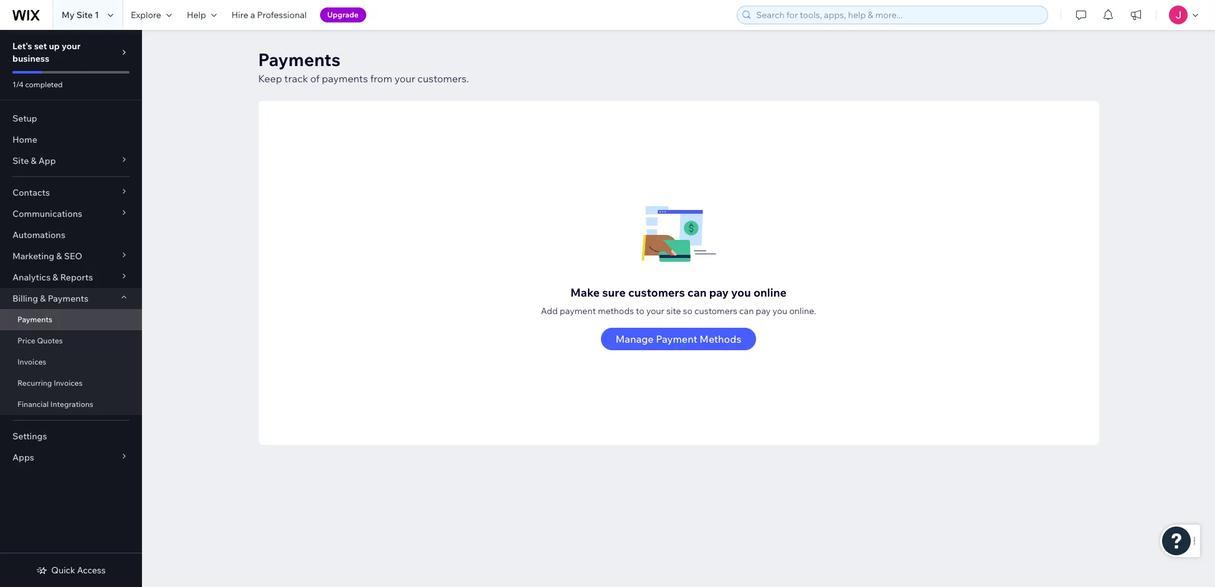 Task type: describe. For each thing, give the bounding box(es) containing it.
site
[[667, 305, 681, 317]]

invoices link
[[0, 352, 142, 373]]

& for site
[[31, 155, 37, 166]]

keep
[[258, 72, 282, 85]]

marketing & seo button
[[0, 246, 142, 267]]

billing & payments button
[[0, 288, 142, 309]]

setup link
[[0, 108, 142, 129]]

price
[[17, 336, 35, 345]]

settings
[[12, 431, 47, 442]]

manage payment methods
[[616, 333, 742, 345]]

quotes
[[37, 336, 63, 345]]

& for marketing
[[56, 251, 62, 262]]

0 vertical spatial invoices
[[17, 357, 46, 366]]

1/4
[[12, 80, 24, 89]]

let's
[[12, 41, 32, 52]]

payments for payments
[[17, 315, 52, 324]]

billing & payments
[[12, 293, 88, 304]]

hire a professional
[[232, 9, 307, 21]]

price quotes link
[[0, 330, 142, 352]]

site inside "dropdown button"
[[12, 155, 29, 166]]

set
[[34, 41, 47, 52]]

business
[[12, 53, 49, 64]]

settings link
[[0, 426, 142, 447]]

communications
[[12, 208, 82, 219]]

your inside make sure customers can pay you online add payment methods to your site so customers can pay you online.
[[647, 305, 665, 317]]

add
[[541, 305, 558, 317]]

billing
[[12, 293, 38, 304]]

home link
[[0, 129, 142, 150]]

app
[[38, 155, 56, 166]]

analytics
[[12, 272, 51, 283]]

help button
[[179, 0, 224, 30]]

0 vertical spatial customers
[[629, 285, 685, 300]]

access
[[77, 565, 106, 576]]

site & app button
[[0, 150, 142, 171]]

upgrade
[[328, 10, 359, 19]]

payments for payments keep track of payments from your customers.
[[258, 49, 341, 70]]

0 horizontal spatial pay
[[710, 285, 729, 300]]

quick access button
[[36, 565, 106, 576]]

a
[[251, 9, 255, 21]]

Search for tools, apps, help & more... field
[[753, 6, 1045, 24]]

financial integrations link
[[0, 394, 142, 415]]

home
[[12, 134, 37, 145]]

your inside let's set up your business
[[62, 41, 81, 52]]

financial integrations
[[17, 399, 93, 409]]

setup
[[12, 113, 37, 124]]

my
[[62, 9, 74, 21]]

contacts
[[12, 187, 50, 198]]

contacts button
[[0, 182, 142, 203]]

reports
[[60, 272, 93, 283]]

1 vertical spatial customers
[[695, 305, 738, 317]]

automations
[[12, 229, 65, 241]]

payments keep track of payments from your customers.
[[258, 49, 469, 85]]

0 vertical spatial site
[[76, 9, 93, 21]]

of
[[310, 72, 320, 85]]

payments
[[322, 72, 368, 85]]

upgrade button
[[320, 7, 366, 22]]

online.
[[790, 305, 817, 317]]

your inside payments keep track of payments from your customers.
[[395, 72, 416, 85]]

1 horizontal spatial can
[[740, 305, 754, 317]]

quick access
[[51, 565, 106, 576]]



Task type: vqa. For each thing, say whether or not it's contained in the screenshot.
Quick Access
yes



Task type: locate. For each thing, give the bounding box(es) containing it.
payments up track
[[258, 49, 341, 70]]

price quotes
[[17, 336, 63, 345]]

1 vertical spatial can
[[740, 305, 754, 317]]

can down 'online'
[[740, 305, 754, 317]]

1 vertical spatial your
[[395, 72, 416, 85]]

1/4 completed
[[12, 80, 63, 89]]

1 vertical spatial you
[[773, 305, 788, 317]]

0 horizontal spatial you
[[732, 285, 752, 300]]

let's set up your business
[[12, 41, 81, 64]]

manage payment methods button
[[601, 328, 757, 350]]

methods
[[598, 305, 634, 317]]

customers.
[[418, 72, 469, 85]]

quick
[[51, 565, 75, 576]]

1 horizontal spatial invoices
[[54, 378, 83, 388]]

make
[[571, 285, 600, 300]]

& for analytics
[[53, 272, 58, 283]]

1 horizontal spatial your
[[395, 72, 416, 85]]

& inside analytics & reports dropdown button
[[53, 272, 58, 283]]

customers
[[629, 285, 685, 300], [695, 305, 738, 317]]

analytics & reports button
[[0, 267, 142, 288]]

0 vertical spatial you
[[732, 285, 752, 300]]

to
[[636, 305, 645, 317]]

1 horizontal spatial pay
[[756, 305, 771, 317]]

communications button
[[0, 203, 142, 224]]

& inside site & app "dropdown button"
[[31, 155, 37, 166]]

payment
[[656, 333, 698, 345]]

sure
[[603, 285, 626, 300]]

invoices up recurring
[[17, 357, 46, 366]]

2 vertical spatial your
[[647, 305, 665, 317]]

financial
[[17, 399, 49, 409]]

pay up methods
[[710, 285, 729, 300]]

make sure customers can pay you online add payment methods to your site so customers can pay you online.
[[541, 285, 817, 317]]

payments up price quotes in the left bottom of the page
[[17, 315, 52, 324]]

apps button
[[0, 447, 142, 468]]

you left 'online'
[[732, 285, 752, 300]]

your right from on the left of the page
[[395, 72, 416, 85]]

you
[[732, 285, 752, 300], [773, 305, 788, 317]]

& left reports
[[53, 272, 58, 283]]

your
[[62, 41, 81, 52], [395, 72, 416, 85], [647, 305, 665, 317]]

payments inside billing & payments popup button
[[48, 293, 88, 304]]

automations link
[[0, 224, 142, 246]]

you down 'online'
[[773, 305, 788, 317]]

site left 1
[[76, 9, 93, 21]]

site & app
[[12, 155, 56, 166]]

hire
[[232, 9, 249, 21]]

1 horizontal spatial you
[[773, 305, 788, 317]]

0 vertical spatial payments
[[258, 49, 341, 70]]

help
[[187, 9, 206, 21]]

online
[[754, 285, 787, 300]]

marketing & seo
[[12, 251, 82, 262]]

0 vertical spatial pay
[[710, 285, 729, 300]]

0 horizontal spatial can
[[688, 285, 707, 300]]

& inside marketing & seo dropdown button
[[56, 251, 62, 262]]

analytics & reports
[[12, 272, 93, 283]]

0 vertical spatial your
[[62, 41, 81, 52]]

payment
[[560, 305, 596, 317]]

0 vertical spatial can
[[688, 285, 707, 300]]

invoices
[[17, 357, 46, 366], [54, 378, 83, 388]]

payments inside payments 'link'
[[17, 315, 52, 324]]

& right the billing
[[40, 293, 46, 304]]

can
[[688, 285, 707, 300], [740, 305, 754, 317]]

invoices down invoices link
[[54, 378, 83, 388]]

0 horizontal spatial customers
[[629, 285, 685, 300]]

professional
[[257, 9, 307, 21]]

1 vertical spatial invoices
[[54, 378, 83, 388]]

payments down analytics & reports dropdown button
[[48, 293, 88, 304]]

1 vertical spatial payments
[[48, 293, 88, 304]]

methods
[[700, 333, 742, 345]]

explore
[[131, 9, 161, 21]]

& for billing
[[40, 293, 46, 304]]

pay down 'online'
[[756, 305, 771, 317]]

2 horizontal spatial your
[[647, 305, 665, 317]]

up
[[49, 41, 60, 52]]

your right up
[[62, 41, 81, 52]]

0 horizontal spatial invoices
[[17, 357, 46, 366]]

1 horizontal spatial site
[[76, 9, 93, 21]]

& left "seo"
[[56, 251, 62, 262]]

integrations
[[50, 399, 93, 409]]

payments
[[258, 49, 341, 70], [48, 293, 88, 304], [17, 315, 52, 324]]

apps
[[12, 452, 34, 463]]

payments link
[[0, 309, 142, 330]]

2 vertical spatial payments
[[17, 315, 52, 324]]

recurring invoices
[[17, 378, 83, 388]]

track
[[285, 72, 308, 85]]

your right to
[[647, 305, 665, 317]]

customers right so
[[695, 305, 738, 317]]

site down home
[[12, 155, 29, 166]]

customers up to
[[629, 285, 685, 300]]

recurring
[[17, 378, 52, 388]]

1 horizontal spatial customers
[[695, 305, 738, 317]]

0 horizontal spatial site
[[12, 155, 29, 166]]

seo
[[64, 251, 82, 262]]

payments inside payments keep track of payments from your customers.
[[258, 49, 341, 70]]

marketing
[[12, 251, 54, 262]]

1 vertical spatial pay
[[756, 305, 771, 317]]

so
[[683, 305, 693, 317]]

from
[[370, 72, 393, 85]]

completed
[[25, 80, 63, 89]]

& left app
[[31, 155, 37, 166]]

sidebar element
[[0, 30, 142, 587]]

&
[[31, 155, 37, 166], [56, 251, 62, 262], [53, 272, 58, 283], [40, 293, 46, 304]]

hire a professional link
[[224, 0, 314, 30]]

pay
[[710, 285, 729, 300], [756, 305, 771, 317]]

recurring invoices link
[[0, 373, 142, 394]]

my site 1
[[62, 9, 99, 21]]

& inside billing & payments popup button
[[40, 293, 46, 304]]

0 horizontal spatial your
[[62, 41, 81, 52]]

can up so
[[688, 285, 707, 300]]

site
[[76, 9, 93, 21], [12, 155, 29, 166]]

manage
[[616, 333, 654, 345]]

1
[[95, 9, 99, 21]]

1 vertical spatial site
[[12, 155, 29, 166]]



